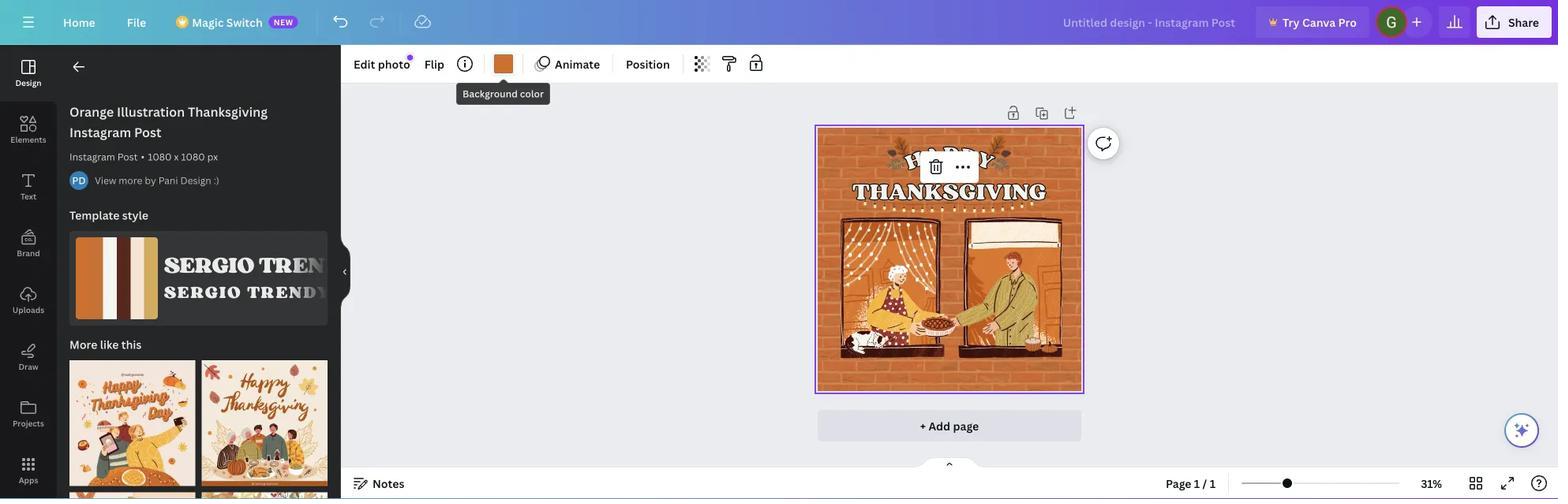 Task type: vqa. For each thing, say whether or not it's contained in the screenshot.
Add
yes



Task type: locate. For each thing, give the bounding box(es) containing it.
thanksgiving
[[853, 178, 1047, 206], [853, 178, 1047, 206]]

switch
[[226, 15, 263, 30]]

post up more
[[117, 150, 138, 163]]

magic switch
[[192, 15, 263, 30]]

magic
[[192, 15, 224, 30]]

background
[[463, 87, 518, 100]]

#db6a17 image
[[494, 54, 513, 73]]

1 1 from the left
[[1194, 476, 1200, 491]]

post inside 'orange illustration thanksgiving instagram post'
[[134, 124, 161, 141]]

0 vertical spatial sergio
[[164, 252, 254, 279]]

uploads button
[[0, 272, 57, 329]]

1
[[1194, 476, 1200, 491], [1210, 476, 1216, 491]]

orange playful thanksgiving instagram post image
[[69, 361, 195, 487]]

try canva pro button
[[1256, 6, 1370, 38]]

post down the illustration
[[134, 124, 161, 141]]

page
[[953, 419, 979, 434]]

design
[[15, 77, 41, 88], [180, 174, 211, 187]]

edit photo button
[[347, 51, 417, 77]]

template style
[[69, 208, 148, 223]]

brand
[[17, 248, 40, 259]]

notes button
[[347, 471, 411, 497]]

0 vertical spatial instagram
[[69, 124, 131, 141]]

more
[[69, 338, 97, 353]]

new
[[274, 17, 294, 27]]

0 vertical spatial design
[[15, 77, 41, 88]]

file button
[[114, 6, 159, 38]]

1 instagram from the top
[[69, 124, 131, 141]]

pani
[[158, 174, 178, 187]]

uploads
[[13, 305, 44, 315]]

color
[[520, 87, 544, 100]]

p
[[943, 141, 959, 167]]

1 horizontal spatial 1080
[[181, 150, 205, 163]]

canva assistant image
[[1513, 422, 1532, 441]]

brand button
[[0, 216, 57, 272]]

trendy
[[259, 252, 358, 279], [247, 283, 332, 303]]

main menu bar
[[0, 0, 1559, 45]]

share button
[[1477, 6, 1552, 38]]

0 horizontal spatial 1080
[[148, 150, 172, 163]]

edit photo
[[354, 56, 410, 71]]

design inside view more by pani design :) button
[[180, 174, 211, 187]]

1080 right x
[[181, 150, 205, 163]]

instagram up view
[[69, 150, 115, 163]]

text
[[20, 191, 36, 202]]

position
[[626, 56, 670, 71]]

elements
[[10, 134, 46, 145]]

sergio trendy sergio trendy
[[164, 252, 358, 303]]

1 left / on the right
[[1194, 476, 1200, 491]]

1080 x 1080 px
[[148, 150, 218, 163]]

thanksgiving
[[188, 103, 268, 120]]

design left :)
[[180, 174, 211, 187]]

2 instagram from the top
[[69, 150, 115, 163]]

1 right / on the right
[[1210, 476, 1216, 491]]

1 vertical spatial sergio
[[164, 283, 242, 303]]

instagram
[[69, 124, 131, 141], [69, 150, 115, 163]]

post
[[134, 124, 161, 141], [117, 150, 138, 163]]

1080 left x
[[148, 150, 172, 163]]

design up elements button
[[15, 77, 41, 88]]

hide image
[[340, 234, 351, 310]]

new image
[[407, 55, 413, 61]]

1 horizontal spatial 1
[[1210, 476, 1216, 491]]

elements button
[[0, 102, 57, 159]]

add
[[929, 419, 951, 434]]

sergio
[[164, 252, 254, 279], [164, 283, 242, 303]]

projects button
[[0, 386, 57, 443]]

orange illustration thanksgiving instagram post
[[69, 103, 268, 141]]

view
[[95, 174, 116, 187]]

instagram down orange
[[69, 124, 131, 141]]

apps
[[19, 475, 38, 486]]

0 horizontal spatial design
[[15, 77, 41, 88]]

0 horizontal spatial 1
[[1194, 476, 1200, 491]]

background color
[[463, 87, 544, 100]]

2 1080 from the left
[[181, 150, 205, 163]]

try canva pro
[[1283, 15, 1357, 30]]

pani design :) element
[[69, 171, 88, 190]]

31%
[[1421, 476, 1442, 491]]

1 vertical spatial instagram
[[69, 150, 115, 163]]

1080
[[148, 150, 172, 163], [181, 150, 205, 163]]

+ add page button
[[818, 411, 1082, 442]]

1 horizontal spatial design
[[180, 174, 211, 187]]

1 vertical spatial design
[[180, 174, 211, 187]]

template
[[69, 208, 120, 223]]

animate button
[[530, 51, 606, 77]]

px
[[207, 150, 218, 163]]

try
[[1283, 15, 1300, 30]]

0 vertical spatial post
[[134, 124, 161, 141]]

+
[[920, 419, 926, 434]]



Task type: describe. For each thing, give the bounding box(es) containing it.
31% button
[[1406, 471, 1457, 497]]

orange illustrated happy thanksgiving day instagram post group
[[69, 484, 195, 500]]

view more by pani design :)
[[95, 174, 219, 187]]

illustration
[[117, 103, 185, 120]]

+ add page
[[920, 419, 979, 434]]

draw
[[18, 362, 38, 372]]

edit
[[354, 56, 375, 71]]

flip button
[[418, 51, 451, 77]]

design button
[[0, 45, 57, 102]]

more like this
[[69, 338, 142, 353]]

position button
[[620, 51, 676, 77]]

notes
[[373, 476, 405, 491]]

design inside design button
[[15, 77, 41, 88]]

2 sergio from the top
[[164, 283, 242, 303]]

:)
[[214, 174, 219, 187]]

/
[[1203, 476, 1207, 491]]

1 sergio from the top
[[164, 252, 254, 279]]

h
[[902, 145, 927, 175]]

Design title text field
[[1051, 6, 1250, 38]]

orange illustrated happy thanksgiving day instagram post image
[[69, 493, 195, 500]]

instagram post
[[69, 150, 138, 163]]

pro
[[1339, 15, 1357, 30]]

text button
[[0, 159, 57, 216]]

draw button
[[0, 329, 57, 386]]

canva
[[1303, 15, 1336, 30]]

y
[[974, 146, 998, 175]]

pani design :) image
[[69, 171, 88, 190]]

home link
[[51, 6, 108, 38]]

view more by pani design :) button
[[95, 173, 219, 189]]

page 1 / 1
[[1166, 476, 1216, 491]]

orange watercolor happy thanksgiving instagram post group
[[202, 484, 328, 500]]

orange watercolor happy thanksgiving instagram post image
[[202, 493, 328, 500]]

orange
[[69, 103, 114, 120]]

side panel tab list
[[0, 45, 57, 500]]

apps button
[[0, 443, 57, 500]]

by
[[145, 174, 156, 187]]

1 vertical spatial post
[[117, 150, 138, 163]]

page
[[1166, 476, 1192, 491]]

1 1080 from the left
[[148, 150, 172, 163]]

orange playful thanksgiving instagram post group
[[69, 351, 195, 487]]

beige yellow cute illustrative happy thanksgiving instagram post image
[[202, 361, 328, 487]]

flip
[[425, 56, 445, 71]]

share
[[1509, 15, 1540, 30]]

more
[[119, 174, 142, 187]]

instagram inside 'orange illustration thanksgiving instagram post'
[[69, 124, 131, 141]]

show pages image
[[912, 457, 988, 470]]

x
[[174, 150, 179, 163]]

like
[[100, 338, 119, 353]]

#db6a17 image
[[494, 54, 513, 73]]

beige yellow cute illustrative happy thanksgiving instagram post group
[[202, 351, 328, 487]]

animate
[[555, 56, 600, 71]]

file
[[127, 15, 146, 30]]

photo
[[378, 56, 410, 71]]

this
[[121, 338, 142, 353]]

home
[[63, 15, 95, 30]]

2 1 from the left
[[1210, 476, 1216, 491]]

style
[[122, 208, 148, 223]]

1 vertical spatial trendy
[[247, 283, 332, 303]]

projects
[[13, 418, 44, 429]]

0 vertical spatial trendy
[[259, 252, 358, 279]]



